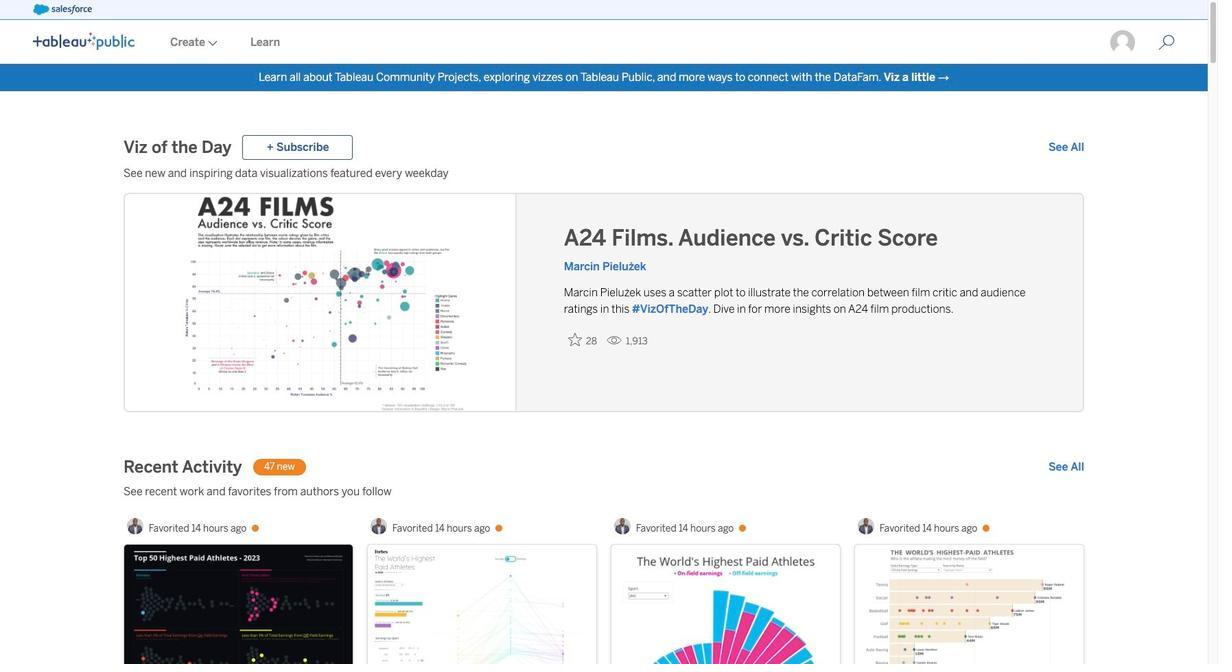 Task type: describe. For each thing, give the bounding box(es) containing it.
see new and inspiring data visualizations featured every weekday element
[[124, 165, 1085, 182]]

Add Favorite button
[[564, 329, 601, 351]]

tich mabiza image for third workbook thumbnail from left
[[614, 518, 631, 535]]

tich mabiza image
[[371, 518, 387, 535]]

go to search image
[[1142, 34, 1192, 51]]

create image
[[205, 41, 218, 46]]

add favorite image
[[568, 333, 582, 347]]

4 workbook thumbnail image from the left
[[855, 545, 1084, 665]]

tich mabiza image for 4th workbook thumbnail from left
[[858, 518, 874, 535]]



Task type: locate. For each thing, give the bounding box(es) containing it.
2 horizontal spatial tich mabiza image
[[858, 518, 874, 535]]

salesforce logo image
[[33, 4, 92, 15]]

see all recent activity element
[[1049, 459, 1085, 476]]

3 tich mabiza image from the left
[[858, 518, 874, 535]]

2 tich mabiza image from the left
[[614, 518, 631, 535]]

1 horizontal spatial tich mabiza image
[[614, 518, 631, 535]]

logo image
[[33, 32, 135, 50]]

2 workbook thumbnail image from the left
[[368, 545, 597, 665]]

recent activity heading
[[124, 457, 242, 478]]

1 workbook thumbnail image from the left
[[124, 545, 353, 665]]

0 horizontal spatial tich mabiza image
[[127, 518, 143, 535]]

tich mabiza image
[[127, 518, 143, 535], [614, 518, 631, 535], [858, 518, 874, 535]]

3 workbook thumbnail image from the left
[[612, 545, 840, 665]]

1 tich mabiza image from the left
[[127, 518, 143, 535]]

see recent work and favorites from authors you follow element
[[124, 484, 1085, 500]]

tara.schultz image
[[1109, 29, 1137, 56]]

viz of the day heading
[[124, 137, 232, 159]]

workbook thumbnail image
[[124, 545, 353, 665], [368, 545, 597, 665], [612, 545, 840, 665], [855, 545, 1084, 665]]

tich mabiza image for first workbook thumbnail
[[127, 518, 143, 535]]

tableau public viz of the day image
[[125, 194, 517, 414]]

see all viz of the day element
[[1049, 139, 1085, 156]]



Task type: vqa. For each thing, say whether or not it's contained in the screenshot.
jacob.simon6557 image
no



